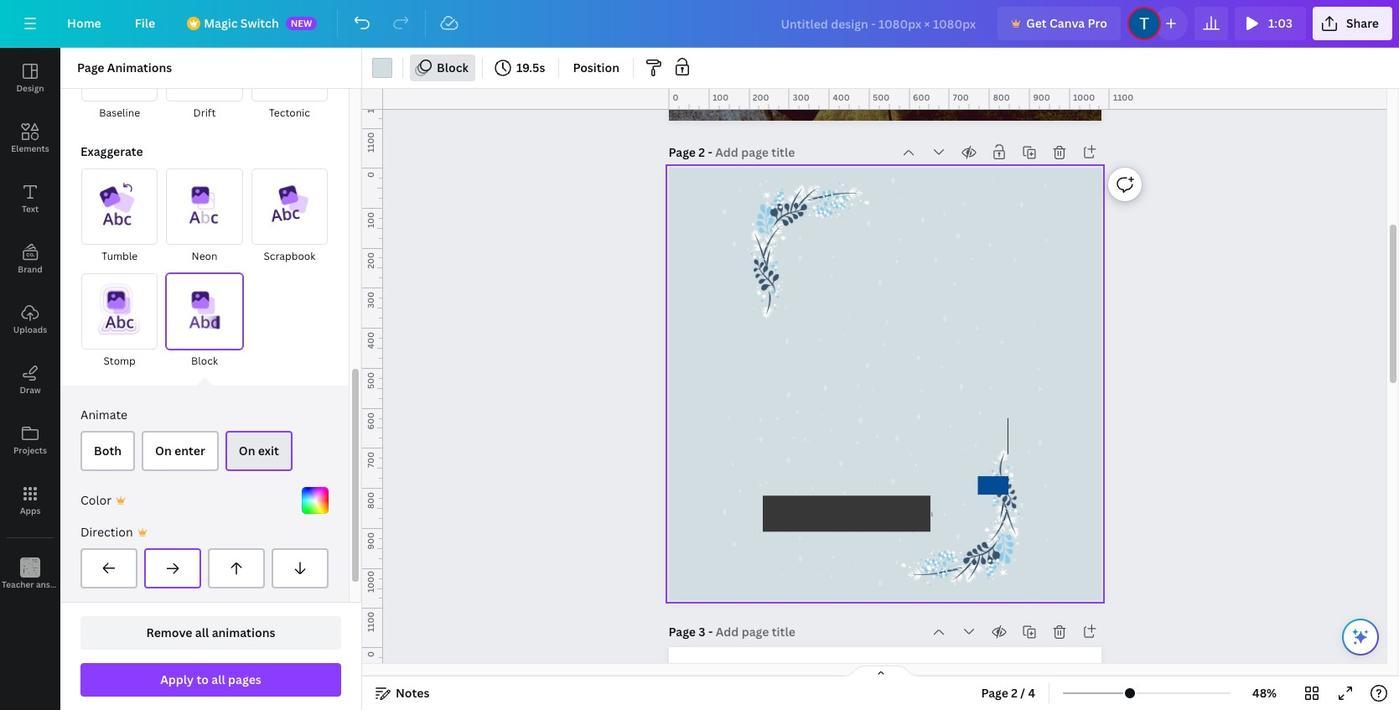 Task type: vqa. For each thing, say whether or not it's contained in the screenshot.
About University of Portland
no



Task type: describe. For each thing, give the bounding box(es) containing it.
get canva pro
[[1026, 15, 1107, 31]]

canva assistant image
[[1351, 627, 1371, 647]]

elements
[[11, 143, 49, 154]]

r
[[895, 238, 907, 268]]

magic switch
[[204, 15, 279, 31]]

share button
[[1313, 7, 1392, 40]]

ice inside macaroons lava cake with ice cream vanilla pudding
[[896, 508, 907, 519]]

19.5s
[[516, 60, 545, 75]]

answer
[[36, 578, 65, 590]]

baseline button
[[80, 24, 159, 122]]

elements button
[[0, 108, 60, 169]]

desserts macaroons lava cake with ice cream vanilla pudding
[[837, 475, 933, 532]]

neon
[[192, 249, 217, 263]]

projects button
[[0, 410, 60, 470]]

1 horizontal spatial 500
[[873, 91, 890, 103]]

0 vertical spatial 0
[[673, 91, 679, 103]]

1:03
[[1268, 15, 1293, 31]]

remove all animations button
[[80, 616, 341, 650]]

apply to all pages button
[[80, 663, 341, 697]]

stomp
[[104, 354, 136, 368]]

macaroons inside macaroons lava cake with ice cream vanilla pudding
[[864, 495, 906, 506]]

color
[[80, 492, 112, 508]]

scrapbook image
[[251, 168, 328, 245]]

lava inside desserts macaroons lava cake with ice cream vanilla pudding
[[837, 508, 855, 519]]

remove all animations
[[146, 625, 275, 640]]

on enter
[[155, 443, 205, 459]]

pudding inside desserts macaroons lava cake with ice cream vanilla pudding
[[883, 521, 915, 532]]

macaroons lava cake with ice cream vanilla pudding
[[837, 495, 933, 532]]

y
[[947, 242, 966, 275]]

on exit
[[239, 443, 279, 459]]

page title text field for page 2 -
[[715, 144, 797, 161]]

cream inside macaroons lava cake with ice cream vanilla pudding
[[909, 508, 933, 519]]

neon button
[[165, 167, 244, 266]]

remove
[[146, 625, 192, 640]]

animate
[[80, 407, 127, 423]]

0 horizontal spatial 800
[[365, 492, 376, 509]]

pages
[[228, 671, 261, 687]]

drift
[[193, 105, 216, 120]]

get
[[1026, 15, 1047, 31]]

tectonic
[[269, 105, 310, 120]]

stomp image
[[81, 273, 158, 350]]

baseline
[[99, 105, 140, 120]]

magic
[[204, 15, 238, 31]]

s
[[793, 239, 813, 272]]

page for page 2 / 4
[[981, 685, 1008, 701]]

block image
[[166, 273, 243, 350]]

48%
[[1252, 685, 1277, 701]]

48% button
[[1237, 680, 1292, 707]]

tumble
[[102, 249, 138, 263]]

neon image
[[166, 168, 243, 245]]

share
[[1346, 15, 1379, 31]]

page 3 -
[[669, 624, 716, 640]]

block inside block button
[[191, 354, 218, 368]]

page 2 / 4 button
[[974, 680, 1042, 707]]

i
[[844, 249, 855, 280]]

all inside button
[[212, 671, 225, 687]]

on for on enter
[[155, 443, 172, 459]]

block inside block popup button
[[437, 60, 469, 75]]

teacher
[[2, 578, 34, 590]]

1 vertical spatial 400
[[365, 332, 376, 349]]

notes
[[396, 685, 430, 701]]

cake inside desserts macaroons lava cake with ice cream vanilla pudding
[[857, 508, 875, 519]]

vanilla inside desserts macaroons lava cake with ice cream vanilla pudding
[[855, 521, 881, 532]]

position button
[[566, 54, 626, 81]]

tumble button
[[80, 167, 159, 266]]

lava inside macaroons lava cake with ice cream vanilla pudding
[[837, 508, 855, 519]]

text
[[22, 203, 39, 215]]

with inside desserts macaroons lava cake with ice cream vanilla pudding
[[877, 508, 894, 519]]

/
[[1021, 685, 1025, 701]]

s
[[958, 239, 976, 271]]

home
[[67, 15, 101, 31]]

d
[[921, 247, 940, 279]]

canva
[[1050, 15, 1085, 31]]

a inside d a y s
[[935, 245, 953, 277]]

brand button
[[0, 229, 60, 289]]

all inside button
[[195, 625, 209, 640]]

uploads button
[[0, 289, 60, 350]]

text button
[[0, 169, 60, 229]]

h o
[[878, 251, 910, 282]]

block button
[[165, 273, 244, 371]]

show pages image
[[840, 665, 921, 678]]

0 horizontal spatial 900
[[365, 532, 376, 549]]

1 horizontal spatial 200
[[753, 91, 769, 103]]

projects
[[13, 444, 47, 456]]

Design title text field
[[768, 7, 991, 40]]

animations
[[107, 60, 172, 75]]

new
[[291, 17, 312, 29]]

scrapbook
[[264, 249, 315, 263]]

on enter button
[[142, 431, 219, 471]]

a inside the u r a
[[905, 237, 918, 268]]

block button
[[410, 54, 475, 81]]

4
[[1028, 685, 1035, 701]]

t
[[927, 235, 936, 265]]

draw
[[20, 384, 41, 396]]

apply
[[160, 671, 194, 687]]

1 horizontal spatial 700
[[953, 91, 969, 103]]

teacher answer keys
[[2, 578, 85, 590]]

page 2 -
[[669, 144, 715, 160]]

- for page 3 -
[[708, 624, 713, 640]]

file button
[[121, 7, 169, 40]]

p
[[806, 242, 826, 275]]

desserts for desserts macaroons lava cake with ice cream vanilla pudding
[[855, 475, 916, 495]]

direction
[[80, 524, 133, 540]]

pro
[[1088, 15, 1107, 31]]

1 horizontal spatial 900
[[1033, 91, 1050, 103]]

drift button
[[165, 24, 244, 122]]

2 vertical spatial 1100
[[365, 612, 376, 632]]

page 2 / 4
[[981, 685, 1035, 701]]



Task type: locate. For each thing, give the bounding box(es) containing it.
stomp button
[[80, 273, 159, 371]]

0 vertical spatial 100
[[713, 91, 729, 103]]

0 horizontal spatial 700
[[365, 452, 376, 468]]

1 horizontal spatial 2
[[1011, 685, 1018, 701]]

2 inside button
[[1011, 685, 1018, 701]]

all right remove
[[195, 625, 209, 640]]

e
[[820, 245, 838, 278]]

1 vertical spatial 900
[[365, 532, 376, 549]]

design button
[[0, 48, 60, 108]]

bread
[[902, 355, 924, 367], [902, 355, 924, 367]]

design
[[16, 82, 44, 94]]

0 vertical spatial 200
[[753, 91, 769, 103]]

animations
[[212, 625, 275, 640]]

vanilla inside macaroons lava cake with ice cream vanilla pudding
[[855, 521, 881, 532]]

pudding inside macaroons lava cake with ice cream vanilla pudding
[[883, 521, 915, 532]]

salsa
[[926, 430, 945, 442], [926, 430, 945, 442]]

home link
[[54, 7, 115, 40]]

1 on from the left
[[155, 443, 172, 459]]

brand
[[18, 263, 43, 275]]

switch
[[240, 15, 279, 31]]

butter
[[843, 417, 867, 429], [843, 417, 867, 429]]

1100
[[1113, 91, 1134, 103], [365, 132, 376, 153], [365, 612, 376, 632]]

0
[[673, 91, 679, 103], [365, 172, 376, 178], [365, 651, 376, 657]]

0 horizontal spatial 100
[[365, 212, 376, 228]]

0 vertical spatial 400
[[833, 91, 850, 103]]

salmon
[[855, 444, 883, 455], [855, 444, 883, 455]]

c
[[833, 248, 848, 279]]

0 vertical spatial 300
[[793, 91, 810, 103]]

1 horizontal spatial a
[[935, 245, 953, 277]]

1 vertical spatial -
[[708, 624, 713, 640]]

;
[[29, 580, 31, 591]]

0 vertical spatial block
[[437, 60, 469, 75]]

page
[[77, 60, 104, 75], [669, 144, 696, 160], [669, 624, 696, 640], [981, 685, 1008, 701]]

apps
[[20, 505, 41, 516]]

page for page animations
[[77, 60, 104, 75]]

0 horizontal spatial 200
[[365, 252, 376, 268]]

chili
[[841, 342, 858, 353], [841, 342, 858, 353]]

0 horizontal spatial 600
[[365, 412, 376, 429]]

1 horizontal spatial block
[[437, 60, 469, 75]]

1 vertical spatial block
[[191, 354, 218, 368]]

block down the block image
[[191, 354, 218, 368]]

1 vertical spatial 1100
[[365, 132, 376, 153]]

0 vertical spatial page title text field
[[715, 144, 797, 161]]

1 - from the top
[[708, 144, 712, 160]]

all right to
[[212, 671, 225, 687]]

1 vertical spatial 500
[[365, 372, 376, 389]]

garlic
[[877, 355, 900, 367], [877, 355, 900, 367]]

0 vertical spatial 900
[[1033, 91, 1050, 103]]

1 horizontal spatial 100
[[713, 91, 729, 103]]

notes button
[[369, 680, 436, 707]]

salad
[[895, 368, 915, 380], [895, 368, 915, 380]]

color image
[[302, 487, 329, 514], [302, 487, 329, 514]]

2 - from the top
[[708, 624, 713, 640]]

0 horizontal spatial on
[[155, 443, 172, 459]]

0 horizontal spatial 2
[[699, 144, 705, 160]]

page inside button
[[981, 685, 1008, 701]]

1 vertical spatial 100
[[365, 212, 376, 228]]

1 page title text field from the top
[[715, 144, 797, 161]]

2
[[699, 144, 705, 160], [1011, 685, 1018, 701]]

1 vertical spatial all
[[212, 671, 225, 687]]

block left 19.5s button
[[437, 60, 469, 75]]

fresh
[[876, 430, 897, 442], [876, 430, 897, 442]]

2 for -
[[699, 144, 705, 160]]

on left exit
[[239, 443, 255, 459]]

chili lime shrimp cups caprese garlic bread quinoa tomato salad bites
[[835, 342, 935, 380], [835, 342, 935, 380]]

apply to all pages
[[160, 671, 261, 687]]

grilled
[[901, 417, 926, 429], [901, 417, 926, 429]]

0 vertical spatial 800
[[993, 91, 1010, 103]]

1 vertical spatial 700
[[365, 452, 376, 468]]

0 horizontal spatial a
[[905, 237, 918, 268]]

broccoli
[[904, 444, 935, 455], [904, 444, 935, 455]]

cake inside macaroons lava cake with ice cream vanilla pudding
[[857, 508, 875, 519]]

0 horizontal spatial block
[[191, 354, 218, 368]]

100 up page 2 -
[[713, 91, 729, 103]]

u r a
[[883, 237, 918, 269]]

2 vertical spatial 0
[[365, 651, 376, 657]]

700
[[953, 91, 969, 103], [365, 452, 376, 468]]

tomato
[[864, 368, 893, 380], [864, 368, 893, 380]]

appetizers
[[848, 323, 923, 342], [848, 323, 923, 342]]

keys
[[67, 578, 85, 590]]

300
[[793, 91, 810, 103], [365, 292, 376, 309]]

page animations
[[77, 60, 172, 75]]

1000
[[365, 91, 376, 113], [1073, 91, 1095, 103], [365, 571, 376, 592]]

3
[[699, 624, 706, 640]]

0 horizontal spatial all
[[195, 625, 209, 640]]

2 page title text field from the top
[[716, 624, 797, 640]]

with
[[856, 430, 874, 442], [856, 430, 874, 442], [885, 444, 902, 455], [885, 444, 902, 455], [877, 508, 894, 519], [877, 508, 894, 519]]

1 vertical spatial 0
[[365, 172, 376, 178]]

1 vertical spatial 600
[[365, 412, 376, 429]]

0 horizontal spatial 400
[[365, 332, 376, 349]]

both button
[[80, 431, 135, 471]]

1 vertical spatial 300
[[365, 292, 376, 309]]

cream inside desserts macaroons lava cake with ice cream vanilla pudding
[[909, 508, 933, 519]]

1 horizontal spatial 400
[[833, 91, 850, 103]]

u
[[883, 239, 896, 269]]

0 horizontal spatial 300
[[365, 292, 376, 309]]

600
[[913, 91, 930, 103], [365, 412, 376, 429]]

page title text field for page 3 -
[[716, 624, 797, 640]]

ice inside desserts macaroons lava cake with ice cream vanilla pudding
[[896, 508, 907, 519]]

cups
[[911, 342, 929, 353], [911, 342, 929, 353]]

on left the enter
[[155, 443, 172, 459]]

0 vertical spatial 2
[[699, 144, 705, 160]]

1 horizontal spatial 600
[[913, 91, 930, 103]]

1 horizontal spatial on
[[239, 443, 255, 459]]

vanilla
[[855, 521, 881, 532], [855, 521, 881, 532]]

uploads
[[13, 324, 47, 335]]

drift image
[[166, 25, 243, 101]]

with inside macaroons lava cake with ice cream vanilla pudding
[[877, 508, 894, 519]]

desserts for desserts
[[855, 475, 916, 495]]

1:03 button
[[1235, 7, 1306, 40]]

- for page 2 -
[[708, 144, 712, 160]]

a left "t"
[[905, 237, 918, 268]]

ice
[[896, 508, 907, 519], [896, 508, 907, 519]]

desserts inside desserts macaroons lava cake with ice cream vanilla pudding
[[855, 475, 916, 495]]

Page title text field
[[715, 144, 797, 161], [716, 624, 797, 640]]

page for page 2 -
[[669, 144, 696, 160]]

0 horizontal spatial 500
[[365, 372, 376, 389]]

900
[[1033, 91, 1050, 103], [365, 532, 376, 549]]

200
[[753, 91, 769, 103], [365, 252, 376, 268]]

1 vertical spatial 200
[[365, 252, 376, 268]]

1 horizontal spatial 800
[[993, 91, 1010, 103]]

1 vertical spatial page title text field
[[716, 624, 797, 640]]

apps button
[[0, 470, 60, 531]]

-
[[708, 144, 712, 160], [708, 624, 713, 640]]

1 horizontal spatial all
[[212, 671, 225, 687]]

cherry
[[899, 430, 924, 442], [899, 430, 924, 442]]

0 vertical spatial all
[[195, 625, 209, 640]]

0 vertical spatial 600
[[913, 91, 930, 103]]

s p e c i
[[793, 239, 855, 280]]

2 on from the left
[[239, 443, 255, 459]]

on for on exit
[[239, 443, 255, 459]]

scrapbook button
[[250, 167, 329, 266]]

page for page 3 -
[[669, 624, 696, 640]]

0 vertical spatial 500
[[873, 91, 890, 103]]

h
[[878, 251, 896, 282]]

side panel tab list
[[0, 48, 85, 604]]

a left s
[[935, 245, 953, 277]]

1 vertical spatial 2
[[1011, 685, 1018, 701]]

exaggerate
[[80, 143, 143, 159]]

100 right scrapbook button
[[365, 212, 376, 228]]

tumble image
[[81, 168, 158, 245]]

position
[[573, 60, 620, 75]]

1 horizontal spatial 300
[[793, 91, 810, 103]]

draw button
[[0, 350, 60, 410]]

enter
[[174, 443, 205, 459]]

macaroons
[[864, 495, 906, 506], [864, 495, 906, 506]]

macaroons inside desserts macaroons lava cake with ice cream vanilla pudding
[[864, 495, 906, 506]]

caprese
[[846, 355, 875, 367], [846, 355, 875, 367]]

1 vertical spatial 800
[[365, 492, 376, 509]]

#d2dde1 image
[[372, 58, 392, 78]]

0 vertical spatial -
[[708, 144, 712, 160]]

o
[[895, 251, 910, 282]]

0 vertical spatial 1100
[[1113, 91, 1134, 103]]

2 for /
[[1011, 685, 1018, 701]]

main menu bar
[[0, 0, 1399, 48]]

0 vertical spatial 700
[[953, 91, 969, 103]]

to
[[197, 671, 209, 687]]

file
[[135, 15, 155, 31]]



